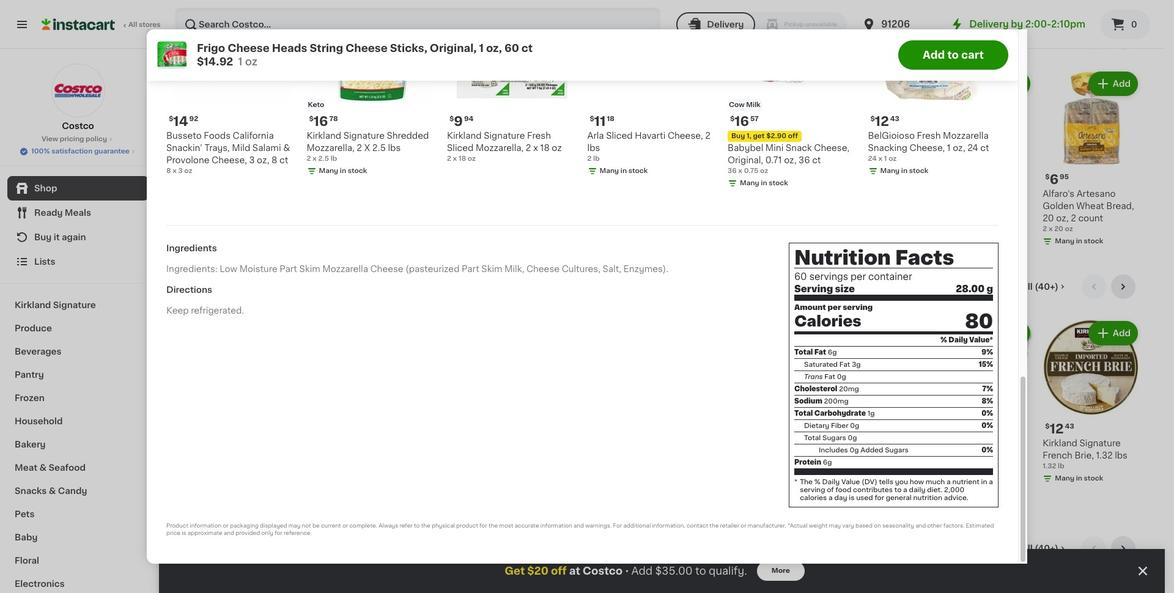 Task type: vqa. For each thing, say whether or not it's contained in the screenshot.
see
no



Task type: describe. For each thing, give the bounding box(es) containing it.
signature for kirkland signature shredded mozzarella, 2 x 2.5 lbs
[[758, 439, 799, 448]]

ingredients:
[[166, 265, 218, 274]]

household
[[15, 417, 63, 426]]

add inside get $20 off at costco • add $35.00 to qualify.
[[632, 566, 653, 576]]

2 vertical spatial all
[[1023, 544, 1033, 553]]

$ 9 94
[[450, 115, 474, 128]]

1 vertical spatial 60
[[795, 272, 807, 281]]

a up 2,000 at the bottom right
[[947, 479, 951, 486]]

many in stock down brie,
[[1055, 475, 1104, 482]]

0 horizontal spatial 18
[[459, 155, 466, 162]]

approximate
[[188, 531, 222, 536]]

0 horizontal spatial 1.32
[[1043, 463, 1057, 470]]

(dv)
[[862, 479, 878, 486]]

protein
[[795, 460, 821, 466]]

food
[[836, 487, 852, 494]]

sodium 200mg
[[795, 398, 849, 405]]

1 vertical spatial 8
[[166, 167, 171, 174]]

2 vertical spatial total
[[804, 435, 821, 442]]

1 view all (40+) button from the top
[[995, 275, 1072, 299]]

value
[[842, 479, 860, 486]]

0
[[1131, 20, 1137, 29]]

x left the 27 on the left of page
[[189, 226, 193, 233]]

$ 12 43 for kirkland signature french brie, 1.32 lbs
[[1046, 423, 1074, 435]]

frigo
[[197, 43, 225, 53]]

0% for includes 0g added sugars
[[982, 447, 993, 454]]

sponsored badge image
[[506, 1, 543, 8]]

0g for dietary fiber 0g
[[850, 423, 860, 430]]

displayed
[[260, 523, 287, 529]]

1 information from the left
[[190, 523, 222, 529]]

and
[[777, 190, 794, 198]]

sodium
[[795, 398, 823, 405]]

2 x 24 oz
[[828, 226, 858, 233]]

lists
[[34, 258, 55, 266]]

3g
[[852, 362, 861, 368]]

babybel mini snack cheese, original, 0.71 oz, 36 ct 36 x 0.75 oz
[[728, 143, 850, 174]]

cheese down 2 ct
[[370, 265, 404, 274]]

item carousel region containing bread
[[183, 25, 1141, 265]]

many down 2,000 at the bottom right
[[948, 500, 967, 506]]

product group containing 7
[[291, 69, 389, 237]]

x inside alfaro's artesano golden wheat bread, 20 oz, 2 count 2 x 20 oz
[[1049, 226, 1053, 233]]

arla
[[587, 131, 604, 140]]

kirkland for kirkland signature
[[15, 301, 51, 309]]

to inside * the % daily value (dv) tells you how much a nutrient in a serving of food contributes to a daily diet. 2,000 calories a day is used for general nutrition advice.
[[895, 487, 902, 494]]

92
[[189, 115, 198, 122]]

oz up 'enzymes).'
[[635, 226, 643, 233]]

off inside get $20 off at costco • add $35.00 to qualify.
[[551, 566, 567, 576]]

$ for busseto foods california snackin' trays, mild salami & provolone cheese, 3 oz, 8 ct
[[169, 115, 173, 122]]

alfaro's artesano golden wheat bread, 20 oz, 2 count 2 x 20 oz
[[1043, 190, 1134, 233]]

reference.
[[284, 531, 312, 536]]

ct inside busseto foods california snackin' trays, mild salami & provolone cheese, 3 oz, 8 ct 8 x 3 oz
[[280, 156, 288, 164]]

saturated fat 3g
[[804, 362, 861, 368]]

0 vertical spatial %
[[941, 337, 947, 344]]

2.5 for kirkland signature shredded mozzarella, 2 x 2.5 lbs
[[736, 464, 750, 472]]

$ 11 18
[[590, 115, 615, 128]]

provided
[[236, 531, 260, 536]]

$6.95 element
[[506, 172, 603, 188]]

serving
[[795, 284, 833, 294]]

oroweat mix and match pick any two loaves, 2 x 2 lb 2 x 2 lb
[[721, 190, 807, 233]]

lb inside kirkland signature shredded mozzarella, 2 x 2.5 lbs 2 x 2.5 lb
[[331, 155, 337, 162]]

x up salt,
[[619, 226, 623, 233]]

buy for buy 1, get $2.90 off
[[732, 132, 745, 139]]

2 2 x 20 oz from the left
[[613, 226, 643, 233]]

ct inside babybel mini snack cheese, original, 0.71 oz, 36 ct 36 x 0.75 oz
[[812, 156, 821, 164]]

by
[[1011, 20, 1023, 29]]

pricing
[[60, 136, 84, 143]]

0 vertical spatial 6g
[[828, 349, 837, 356]]

$ 16 57
[[730, 115, 759, 128]]

all for 6
[[1025, 33, 1035, 42]]

product
[[166, 523, 188, 529]]

0 vertical spatial off
[[788, 132, 798, 139]]

43 for kirkland
[[1065, 423, 1074, 430]]

cheese, inside busseto foods california snackin' trays, mild salami & provolone cheese, 3 oz, 8 ct 8 x 3 oz
[[212, 156, 247, 164]]

many down 2 x 24 oz
[[840, 238, 860, 245]]

oz inside frigo cheese heads string cheese sticks, original, 1 oz, 60 ct $14.92 1 oz
[[245, 57, 258, 67]]

11 for $ 11 18
[[594, 115, 606, 128]]

$14.92
[[197, 57, 233, 67]]

lb inside arla sliced havarti cheese, 2 lbs 2 lb
[[593, 155, 600, 162]]

18 inside $ 11 18
[[607, 115, 615, 122]]

2 view all (40+) from the top
[[1000, 544, 1059, 553]]

view inside view pricing policy link
[[42, 136, 58, 143]]

many in stock down arla sliced havarti cheese, 2 lbs 2 lb
[[600, 167, 648, 174]]

view inside view all (10+) 'popup button'
[[1002, 33, 1023, 42]]

2 x 27 oz
[[183, 226, 213, 233]]

100% satisfaction guarantee button
[[19, 144, 137, 157]]

per for serving
[[828, 304, 841, 311]]

costco inside get $20 off at costco • add $35.00 to qualify.
[[583, 566, 623, 576]]

original, inside babybel mini snack cheese, original, 0.71 oz, 36 ct 36 x 0.75 oz
[[728, 156, 763, 164]]

1 vertical spatial 6g
[[823, 460, 832, 466]]

1 horizontal spatial for
[[480, 523, 487, 529]]

factors.
[[944, 523, 965, 529]]

16 for $ 16 78
[[314, 115, 328, 128]]

meat
[[15, 464, 37, 472]]

x inside 2 x 20 oz button
[[512, 226, 516, 233]]

electronics
[[15, 580, 65, 588]]

cheese up the keep refrigerated.
[[183, 280, 235, 293]]

many in stock down nutrient
[[948, 500, 996, 506]]

item carousel region containing view all (40+)
[[183, 536, 1141, 593]]

kirkland for kirkland signature shredded mozzarella, 2 x 2.5 lbs 2 x 2.5 lb
[[307, 131, 341, 140]]

french
[[1043, 451, 1073, 460]]

1 horizontal spatial 36
[[799, 156, 810, 164]]

12 for belgioioso fresh mozzarella snacking cheese, 1 oz, 24 ct
[[875, 115, 889, 128]]

fat for saturated
[[840, 362, 850, 368]]

3 the from the left
[[710, 523, 719, 529]]

many down golden
[[1055, 238, 1075, 245]]

oz right the 27 on the left of page
[[205, 226, 213, 233]]

1 horizontal spatial 8
[[272, 156, 277, 164]]

43 for belgioioso
[[890, 115, 900, 122]]

arla sliced havarti cheese, 2 lbs 2 lb
[[587, 131, 711, 162]]

1 part from the left
[[280, 265, 297, 274]]

9%
[[982, 349, 993, 356]]

warnings.
[[585, 523, 612, 529]]

weight
[[809, 523, 828, 529]]

3 inside "6 knudsen lowfat cottage cheese, small curd, 3 lbs"
[[987, 464, 992, 472]]

lbs inside cello cheese cracker cut tray, 2 lbs 2 lb
[[876, 451, 889, 460]]

80
[[965, 312, 993, 332]]

get
[[753, 132, 765, 139]]

many in stock down snacking
[[880, 167, 929, 174]]

protein 6g
[[795, 460, 832, 466]]

$ for belgioioso fresh mozzarella snacking cheese, 1 oz, 24 ct
[[871, 115, 875, 122]]

x for kirkland signature shredded mozzarella, 2 x 2.5 lbs 2 x 2.5 lb
[[364, 143, 370, 152]]

lb down loaves, at right
[[738, 226, 745, 233]]

oz inside belgioioso fresh mozzarella snacking cheese, 1 oz, 24 ct 24 x 1 oz
[[889, 155, 897, 162]]

cheese, inside "6 knudsen lowfat cottage cheese, small curd, 3 lbs"
[[973, 451, 1008, 460]]

15%
[[979, 362, 993, 368]]

2:00-
[[1026, 20, 1051, 29]]

many in stock down count
[[1055, 238, 1104, 245]]

complete.
[[350, 523, 377, 529]]

produce
[[15, 324, 52, 333]]

cello
[[828, 439, 850, 448]]

lb down 'much'
[[942, 487, 948, 494]]

trans fat 0g
[[804, 374, 846, 381]]

1 skim from the left
[[299, 265, 320, 274]]

$ for kirkland signature french brie, 1.32 lbs
[[1046, 423, 1050, 430]]

california
[[233, 131, 274, 140]]

2 the from the left
[[489, 523, 498, 529]]

signature for kirkland signature
[[53, 301, 96, 309]]

57
[[751, 115, 759, 122]]

ct inside belgioioso fresh mozzarella snacking cheese, 1 oz, 24 ct 24 x 1 oz
[[981, 143, 989, 152]]

oz down "$ 9 94" at the left of the page
[[468, 155, 476, 162]]

many in stock down 7 45
[[303, 226, 351, 233]]

loaves,
[[721, 214, 753, 223]]

16 for $ 16 57
[[735, 115, 749, 128]]

many in stock right 45
[[319, 167, 367, 174]]

belgioioso
[[868, 131, 915, 140]]

0 horizontal spatial 36
[[728, 167, 737, 174]]

kirkland for kirkland signature fresh sliced mozzarella, 2 x 18 oz 2 x 18 oz
[[447, 131, 482, 140]]

0.71
[[766, 156, 782, 164]]

1 may from the left
[[289, 523, 301, 529]]

7
[[298, 173, 306, 186]]

0 vertical spatial 24
[[968, 143, 979, 152]]

$ 14 92
[[169, 115, 198, 128]]

cow for babybel mini snack cheese, original, 0.71 oz, 36 ct
[[729, 101, 745, 108]]

lbs inside arla sliced havarti cheese, 2 lbs 2 lb
[[587, 143, 600, 152]]

to inside button
[[948, 50, 959, 60]]

servings per container
[[810, 272, 912, 281]]

$ for oroweat mix and match pick any two loaves, 2 x 2 lb
[[723, 174, 728, 181]]

many up food
[[840, 475, 860, 482]]

refrigerated.
[[191, 307, 244, 315]]

mozzarella, for kirkland signature shredded mozzarella, 2 x 2.5 lbs 2 x 2.5 lb
[[307, 143, 355, 152]]

6 for 2 x 20 oz
[[620, 173, 629, 186]]

many in stock up the mix
[[740, 180, 788, 186]]

is inside * the % daily value (dv) tells you how much a nutrient in a serving of food contributes to a daily diet. 2,000 calories a day is used for general nutrition advice.
[[849, 495, 855, 502]]

stores
[[139, 21, 161, 28]]

2 vertical spatial 24
[[840, 226, 849, 233]]

lbs inside "6 knudsen lowfat cottage cheese, small curd, 3 lbs"
[[994, 464, 1007, 472]]

total carbohydrate 1g
[[795, 411, 875, 417]]

1 (40+) from the top
[[1035, 283, 1059, 291]]

sticks,
[[390, 43, 427, 53]]

6 for alfaro's artesano golden wheat bread, 20 oz, 2 count
[[1050, 173, 1059, 186]]

2 or from the left
[[343, 523, 348, 529]]

many down arla in the top right of the page
[[600, 167, 619, 174]]

x down "$ 9 94" at the left of the page
[[453, 155, 457, 162]]

$ for cello cheese cracker cut tray, 2 lbs
[[831, 423, 835, 430]]

0 horizontal spatial and
[[224, 531, 234, 536]]

mozzarella, for kirkland signature shredded mozzarella, 2 x 2.5 lbs
[[765, 451, 813, 460]]

day
[[835, 495, 847, 502]]

2 view all (40+) button from the top
[[995, 536, 1072, 561]]

again
[[62, 233, 86, 242]]

pets link
[[7, 503, 149, 526]]

0g for total sugars 0g
[[848, 435, 857, 442]]

two
[[789, 202, 807, 210]]

2 (40+) from the top
[[1035, 544, 1059, 553]]

many in stock up contributes
[[840, 475, 889, 482]]

kirkland for kirkland signature french brie, 1.32 lbs 1.32 lb
[[1043, 439, 1078, 448]]

$ for kirkland signature fresh sliced mozzarella, 2 x 18 oz
[[450, 115, 454, 122]]

oz, inside frigo cheese heads string cheese sticks, original, 1 oz, 60 ct $14.92 1 oz
[[486, 43, 502, 53]]

trans
[[804, 374, 823, 381]]

cheese right string
[[346, 43, 388, 53]]

cheese right milk,
[[527, 265, 560, 274]]

product group containing 16
[[828, 319, 926, 486]]

ct inside button
[[404, 226, 411, 233]]

a down of
[[829, 495, 833, 502]]

$ 12 43 for belgioioso fresh mozzarella snacking cheese, 1 oz, 24 ct
[[871, 115, 900, 128]]

x inside busseto foods california snackin' trays, mild salami & provolone cheese, 3 oz, 8 ct 8 x 3 oz
[[173, 167, 177, 174]]

always
[[379, 523, 398, 529]]

$16.78 element
[[721, 421, 818, 437]]

ct inside frigo cheese heads string cheese sticks, original, 1 oz, 60 ct $14.92 1 oz
[[522, 43, 533, 53]]

11 for $ 11
[[190, 173, 202, 186]]

3 down mild
[[249, 156, 255, 164]]

7%
[[982, 386, 993, 393]]

oz up $6.95 element
[[552, 143, 562, 152]]

price
[[166, 531, 180, 536]]

floral
[[15, 557, 39, 565]]

oz inside button
[[528, 226, 536, 233]]

oroweat
[[721, 190, 758, 198]]

additional
[[624, 523, 651, 529]]

signature for kirkland signature fresh sliced mozzarella, 2 x 18 oz 2 x 18 oz
[[484, 131, 525, 140]]

manufacturer.
[[748, 523, 786, 529]]

directions
[[166, 286, 212, 294]]

100% satisfaction guarantee
[[31, 148, 130, 155]]

seasonality
[[883, 523, 914, 529]]

add to cart button
[[899, 40, 1009, 70]]

many right 45
[[319, 167, 338, 174]]

bread
[[183, 31, 224, 44]]

1 0% from the top
[[982, 411, 993, 417]]

product group containing 9
[[721, 69, 818, 249]]

& inside busseto foods california snackin' trays, mild salami & provolone cheese, 3 oz, 8 ct 8 x 3 oz
[[283, 143, 290, 152]]

diet.
[[927, 487, 943, 494]]

1 view all (40+) from the top
[[1000, 283, 1059, 291]]

bakery link
[[7, 433, 149, 456]]

2 vertical spatial for
[[275, 531, 282, 536]]

cheese, inside babybel mini snack cheese, original, 0.71 oz, 36 ct 36 x 0.75 oz
[[814, 143, 850, 152]]

$ 11
[[186, 173, 202, 186]]

cart
[[961, 50, 984, 60]]

to inside product information or packaging displayed may not be current or complete. always refer to the physical product for the most accurate information and warnings. for additional information, contact the retailer or manufacturer. *actual weight may vary based on seasonality and other factors. estimated price is approximate and provided only for reference.
[[414, 523, 420, 529]]

0g for trans fat 0g
[[837, 374, 846, 381]]

$ for arla sliced havarti cheese, 2 lbs
[[590, 115, 594, 122]]

for inside * the % daily value (dv) tells you how much a nutrient in a serving of food contributes to a daily diet. 2,000 calories a day is used for general nutrition advice.
[[875, 495, 885, 502]]

$ for kirkland signature shredded mozzarella, 2 x 2.5 lbs
[[309, 115, 314, 122]]

cottage
[[936, 451, 971, 460]]

1 horizontal spatial sugars
[[885, 447, 909, 454]]

12 for kirkland signature french brie, 1.32 lbs
[[1050, 423, 1064, 435]]

buy for buy it again
[[34, 233, 52, 242]]

94
[[464, 115, 474, 122]]

general
[[886, 495, 912, 502]]

per for container
[[851, 272, 866, 281]]



Task type: locate. For each thing, give the bounding box(es) containing it.
cheese, inside belgioioso fresh mozzarella snacking cheese, 1 oz, 24 ct 24 x 1 oz
[[910, 143, 945, 152]]

6g down includes
[[823, 460, 832, 466]]

$ up total sugars 0g
[[831, 423, 835, 430]]

0 horizontal spatial cow
[[729, 101, 745, 108]]

signature inside kirkland signature shredded mozzarella, 2 x 2.5 lbs 2 x 2.5 lb
[[344, 131, 385, 140]]

cheese, right snack
[[814, 143, 850, 152]]

78
[[329, 115, 338, 122]]

2 may from the left
[[829, 523, 841, 529]]

3
[[249, 156, 255, 164], [178, 167, 183, 174], [987, 464, 992, 472], [936, 487, 940, 494]]

0 vertical spatial mozzarella
[[943, 131, 989, 140]]

shredded
[[387, 131, 429, 140], [721, 451, 763, 460]]

& for seafood
[[39, 464, 47, 472]]

0g left added
[[850, 447, 859, 454]]

floral link
[[7, 549, 149, 573]]

sliced down "$ 9 94" at the left of the page
[[447, 143, 474, 152]]

8 down salami
[[272, 156, 277, 164]]

1,
[[747, 132, 752, 139]]

small
[[936, 464, 959, 472]]

* the % daily value (dv) tells you how much a nutrient in a serving of food contributes to a daily diet. 2,000 calories a day is used for general nutrition advice.
[[795, 479, 993, 502]]

oz up nutrition
[[850, 226, 858, 233]]

total up 'saturated'
[[795, 349, 813, 356]]

many in stock
[[319, 167, 367, 174], [600, 167, 648, 174], [880, 167, 929, 174], [740, 180, 788, 186], [303, 226, 351, 233], [196, 238, 244, 245], [840, 238, 889, 245], [1055, 238, 1104, 245], [840, 475, 889, 482], [1055, 475, 1104, 482], [948, 500, 996, 506]]

value*
[[969, 337, 993, 344]]

2 0% from the top
[[982, 423, 993, 430]]

2 fresh from the left
[[917, 131, 941, 140]]

cheese, inside arla sliced havarti cheese, 2 lbs 2 lb
[[668, 131, 703, 140]]

$ up arla in the top right of the page
[[590, 115, 594, 122]]

only
[[262, 531, 273, 536]]

20
[[1043, 214, 1054, 223], [517, 226, 526, 233], [625, 226, 634, 233], [1055, 226, 1064, 233]]

2 information from the left
[[541, 523, 572, 529]]

2 horizontal spatial and
[[916, 523, 926, 529]]

x down golden
[[1049, 226, 1053, 233]]

0 horizontal spatial 11
[[190, 173, 202, 186]]

2 vertical spatial &
[[49, 487, 56, 495]]

snack
[[786, 143, 812, 152]]

1 vertical spatial milk
[[954, 409, 969, 416]]

1 vertical spatial daily
[[822, 479, 840, 486]]

costco
[[62, 122, 94, 130], [583, 566, 623, 576]]

costco up view pricing policy link
[[62, 122, 94, 130]]

costco logo image
[[51, 64, 105, 117]]

lbs inside kirkland signature shredded mozzarella, 2 x 2.5 lbs 2 x 2.5 lb
[[388, 143, 401, 152]]

1 horizontal spatial cow milk
[[937, 409, 969, 416]]

product group containing 11
[[183, 69, 281, 249]]

% inside * the % daily value (dv) tells you how much a nutrient in a serving of food contributes to a daily diet. 2,000 calories a day is used for general nutrition advice.
[[815, 479, 821, 486]]

instacart logo image
[[42, 17, 115, 32]]

2 x 20 oz up salt,
[[613, 226, 643, 233]]

16 up cello
[[835, 423, 850, 435]]

kirkland down $16.78 element
[[721, 439, 755, 448]]

cow milk for knudsen lowfat cottage cheese, small curd, 3 lbs
[[937, 409, 969, 416]]

x inside babybel mini snack cheese, original, 0.71 oz, 36 ct 36 x 0.75 oz
[[738, 167, 743, 174]]

busseto
[[166, 131, 202, 140]]

cow for knudsen lowfat cottage cheese, small curd, 3 lbs
[[937, 409, 953, 416]]

product group
[[183, 69, 281, 249], [291, 69, 389, 237], [398, 69, 496, 249], [506, 69, 603, 260], [613, 69, 711, 249], [721, 69, 818, 249], [828, 69, 926, 249], [936, 69, 1033, 222], [1043, 69, 1141, 249], [721, 319, 818, 498], [828, 319, 926, 486], [936, 319, 1033, 522], [1043, 319, 1141, 486], [721, 580, 818, 593]]

1 the from the left
[[421, 523, 430, 529]]

milk up knudsen
[[954, 409, 969, 416]]

cheese up tray,
[[853, 439, 886, 448]]

$ left 57
[[730, 115, 735, 122]]

cut
[[828, 451, 844, 460]]

mozzarella, inside kirkland signature shredded mozzarella, 2 x 2.5 lbs 2 x 2.5 lb
[[307, 143, 355, 152]]

1 horizontal spatial or
[[343, 523, 348, 529]]

tells
[[879, 479, 894, 486]]

lbs inside kirkland signature shredded mozzarella, 2 x 2.5 lbs
[[752, 464, 765, 472]]

item carousel region containing cheese
[[183, 275, 1141, 527]]

heads
[[272, 43, 307, 53]]

item carousel region
[[149, 0, 1016, 195], [183, 25, 1141, 265], [183, 275, 1141, 527], [183, 536, 1141, 593]]

1 vertical spatial 43
[[1065, 423, 1074, 430]]

candy
[[58, 487, 87, 495]]

signature inside kirkland signature french brie, 1.32 lbs 1.32 lb
[[1080, 439, 1121, 448]]

36 down snack
[[799, 156, 810, 164]]

43 up belgioioso
[[890, 115, 900, 122]]

2 95 from the left
[[1060, 174, 1069, 181]]

may up reference.
[[289, 523, 301, 529]]

$ inside $ 14 92
[[169, 115, 173, 122]]

mozzarella, inside kirkland signature shredded mozzarella, 2 x 2.5 lbs
[[765, 451, 813, 460]]

0 horizontal spatial costco
[[62, 122, 94, 130]]

facts
[[895, 248, 954, 268]]

item carousel region containing 14
[[149, 0, 1016, 195]]

x for kirkland signature shredded mozzarella, 2 x 2.5 lbs
[[728, 464, 734, 472]]

6 up alfaro's
[[1050, 173, 1059, 186]]

$6.21 element
[[828, 172, 926, 188], [936, 172, 1033, 188]]

seafood
[[49, 464, 86, 472]]

information right accurate at the bottom of the page
[[541, 523, 572, 529]]

guarantee
[[94, 148, 130, 155]]

for down the 'displayed'
[[275, 531, 282, 536]]

$ inside $ 11 18
[[590, 115, 594, 122]]

oz, inside alfaro's artesano golden wheat bread, 20 oz, 2 count 2 x 20 oz
[[1056, 214, 1069, 223]]

$ inside $ 11
[[186, 174, 190, 181]]

1 horizontal spatial x
[[728, 464, 734, 472]]

snackin'
[[166, 143, 202, 152]]

or right current
[[343, 523, 348, 529]]

much
[[926, 479, 945, 486]]

x inside kirkland signature shredded mozzarella, 2 x 2.5 lbs 2 x 2.5 lb
[[313, 155, 317, 162]]

$ up the french
[[1046, 423, 1050, 430]]

nutrient
[[953, 479, 980, 486]]

lb down "any"
[[778, 214, 785, 223]]

0 horizontal spatial fresh
[[527, 131, 551, 140]]

2 $ 6 95 from the left
[[1046, 173, 1069, 186]]

per up 'size'
[[851, 272, 866, 281]]

0 horizontal spatial x
[[364, 143, 370, 152]]

fresh
[[527, 131, 551, 140], [917, 131, 941, 140]]

0 vertical spatial 18
[[607, 115, 615, 122]]

24
[[968, 143, 979, 152], [868, 155, 877, 162], [840, 226, 849, 233]]

0 vertical spatial 43
[[890, 115, 900, 122]]

part right (pasteurized in the left top of the page
[[462, 265, 479, 274]]

lb inside kirkland signature french brie, 1.32 lbs 1.32 lb
[[1058, 463, 1065, 470]]

fat for trans
[[825, 374, 835, 381]]

cheese inside cello cheese cracker cut tray, 2 lbs 2 lb
[[853, 439, 886, 448]]

refer
[[400, 523, 413, 529]]

a right nutrient
[[989, 479, 993, 486]]

daily up of
[[822, 479, 840, 486]]

1 horizontal spatial off
[[788, 132, 798, 139]]

2 vertical spatial fat
[[825, 374, 835, 381]]

$ for 2 x 20 oz
[[616, 174, 620, 181]]

pick
[[750, 202, 768, 210]]

0 vertical spatial 60
[[505, 43, 519, 53]]

2 $6.21 element from the left
[[936, 172, 1033, 188]]

oz, for alfaro's artesano golden wheat bread, 20 oz, 2 count
[[1056, 214, 1069, 223]]

oz, inside babybel mini snack cheese, original, 0.71 oz, 36 ct 36 x 0.75 oz
[[784, 156, 797, 164]]

product group containing 12
[[1043, 319, 1141, 486]]

oz down golden
[[1065, 226, 1073, 233]]

2 x 20 oz inside button
[[506, 226, 536, 233]]

many down the 27 on the left of page
[[196, 238, 215, 245]]

0 vertical spatial cow milk
[[729, 101, 761, 108]]

of
[[827, 487, 834, 494]]

6 up knudsen
[[943, 423, 951, 435]]

skim left milk,
[[482, 265, 503, 274]]

1.32 right brie,
[[1096, 451, 1113, 460]]

1 horizontal spatial 43
[[1065, 423, 1074, 430]]

x up nutrition
[[834, 226, 838, 233]]

1 horizontal spatial daily
[[949, 337, 968, 344]]

match
[[721, 202, 748, 210]]

costco left •
[[583, 566, 623, 576]]

the left most
[[489, 523, 498, 529]]

0 horizontal spatial delivery
[[707, 20, 744, 29]]

& inside "link"
[[49, 487, 56, 495]]

0g right fiber
[[850, 423, 860, 430]]

all for 12
[[1023, 283, 1033, 291]]

1 horizontal spatial part
[[462, 265, 479, 274]]

60
[[505, 43, 519, 53], [795, 272, 807, 281]]

cheese up $14.92
[[228, 43, 270, 53]]

oz inside busseto foods california snackin' trays, mild salami & provolone cheese, 3 oz, 8 ct 8 x 3 oz
[[184, 167, 192, 174]]

0 vertical spatial serving
[[843, 304, 873, 311]]

2 inside kirkland signature shredded mozzarella, 2 x 2.5 lbs
[[721, 464, 726, 472]]

fat down the saturated fat 3g
[[825, 374, 835, 381]]

$ 6 95 for alfaro's artesano golden wheat bread, 20 oz, 2 count
[[1046, 173, 1069, 186]]

0 vertical spatial original,
[[430, 43, 477, 53]]

3 down 'much'
[[936, 487, 940, 494]]

lb down $ 16 78
[[331, 155, 337, 162]]

60 up serving
[[795, 272, 807, 281]]

$ inside $ 16 16
[[831, 423, 835, 430]]

1 vertical spatial &
[[39, 464, 47, 472]]

0 vertical spatial 11
[[594, 115, 606, 128]]

& for candy
[[49, 487, 56, 495]]

x down pick
[[763, 214, 768, 223]]

mozzarella, inside "kirkland signature fresh sliced mozzarella, 2 x 18 oz 2 x 18 oz"
[[476, 143, 524, 152]]

1 vertical spatial shredded
[[721, 451, 763, 460]]

1 horizontal spatial skim
[[482, 265, 503, 274]]

2 horizontal spatial for
[[875, 495, 885, 502]]

pets
[[15, 510, 35, 519]]

1 fresh from the left
[[527, 131, 551, 140]]

oz right $14.92
[[245, 57, 258, 67]]

kirkland for kirkland signature shredded mozzarella, 2 x 2.5 lbs
[[721, 439, 755, 448]]

★★★★★
[[936, 476, 978, 484], [936, 476, 978, 484]]

cheese
[[228, 43, 270, 53], [346, 43, 388, 53], [370, 265, 404, 274], [527, 265, 560, 274], [183, 280, 235, 293], [853, 439, 886, 448]]

fresh inside belgioioso fresh mozzarella snacking cheese, 1 oz, 24 ct 24 x 1 oz
[[917, 131, 941, 140]]

x up $6.95 element
[[533, 143, 538, 152]]

milk for knudsen lowfat cottage cheese, small curd, 3 lbs
[[954, 409, 969, 416]]

any
[[770, 202, 787, 210]]

to inside get $20 off at costco • add $35.00 to qualify.
[[695, 566, 706, 576]]

shredded inside kirkland signature shredded mozzarella, 2 x 2.5 lbs
[[721, 451, 763, 460]]

16 for $ 16 16
[[835, 423, 850, 435]]

0 horizontal spatial &
[[39, 464, 47, 472]]

part right moisture
[[280, 265, 297, 274]]

delivery by 2:00-2:10pm
[[970, 20, 1086, 29]]

mozzarella inside belgioioso fresh mozzarella snacking cheese, 1 oz, 24 ct 24 x 1 oz
[[943, 131, 989, 140]]

$ 12 43 inside the product group
[[1046, 423, 1074, 435]]

signature inside kirkland signature shredded mozzarella, 2 x 2.5 lbs
[[758, 439, 799, 448]]

1 horizontal spatial 12
[[1050, 423, 1064, 435]]

shredded for kirkland signature shredded mozzarella, 2 x 2.5 lbs
[[721, 451, 763, 460]]

$ down 'keto'
[[309, 115, 314, 122]]

view pricing policy link
[[42, 135, 114, 144]]

total down sodium
[[795, 411, 813, 417]]

oz, inside busseto foods california snackin' trays, mild salami & provolone cheese, 3 oz, 8 ct 8 x 3 oz
[[257, 156, 269, 164]]

sliced
[[606, 131, 633, 140], [447, 143, 474, 152]]

total fat 6g
[[795, 349, 837, 356]]

60 inside frigo cheese heads string cheese sticks, original, 1 oz, 60 ct $14.92 1 oz
[[505, 43, 519, 53]]

0 vertical spatial 0%
[[982, 411, 993, 417]]

0 vertical spatial 2.5
[[372, 143, 386, 152]]

many in stock down the 27 on the left of page
[[196, 238, 244, 245]]

$ down arla sliced havarti cheese, 2 lbs 2 lb
[[616, 174, 620, 181]]

many down 0.75 on the right top
[[740, 180, 759, 186]]

3 down provolone
[[178, 167, 183, 174]]

mix
[[760, 190, 775, 198]]

2 part from the left
[[462, 265, 479, 274]]

or
[[223, 523, 229, 529], [343, 523, 348, 529], [741, 523, 747, 529]]

many down snacking
[[880, 167, 900, 174]]

x up milk,
[[512, 226, 516, 233]]

signature for kirkland signature french brie, 1.32 lbs 1.32 lb
[[1080, 439, 1121, 448]]

0 horizontal spatial 43
[[890, 115, 900, 122]]

oz right 0.75 on the right top
[[760, 167, 768, 174]]

1 horizontal spatial 1.32
[[1096, 451, 1113, 460]]

& left 'candy'
[[49, 487, 56, 495]]

0 horizontal spatial sugars
[[823, 435, 846, 442]]

x down loaves, at right
[[727, 226, 731, 233]]

kirkland inside kirkland signature shredded mozzarella, 2 x 2.5 lbs 2 x 2.5 lb
[[307, 131, 341, 140]]

0 vertical spatial daily
[[949, 337, 968, 344]]

view pricing policy
[[42, 136, 107, 143]]

in
[[340, 167, 346, 174], [621, 167, 627, 174], [901, 167, 908, 174], [761, 180, 767, 186], [324, 226, 330, 233], [217, 238, 223, 245], [861, 238, 868, 245], [1076, 238, 1083, 245], [861, 475, 868, 482], [1076, 475, 1083, 482], [981, 479, 987, 486], [969, 500, 975, 506]]

sliced inside "kirkland signature fresh sliced mozzarella, 2 x 18 oz 2 x 18 oz"
[[447, 143, 474, 152]]

None search field
[[175, 7, 661, 42]]

0 vertical spatial costco
[[62, 122, 94, 130]]

x down snacking
[[879, 155, 883, 162]]

0 horizontal spatial 2 x 20 oz
[[506, 226, 536, 233]]

treatment tracker modal dialog
[[159, 549, 1165, 593]]

1 95 from the left
[[630, 174, 639, 181]]

0% for dietary fiber
[[982, 423, 993, 430]]

11
[[594, 115, 606, 128], [190, 173, 202, 186]]

snacks
[[15, 487, 47, 495]]

2 horizontal spatial mozzarella,
[[765, 451, 813, 460]]

may left vary
[[829, 523, 841, 529]]

1 vertical spatial view all (40+) button
[[995, 536, 1072, 561]]

or left packaging
[[223, 523, 229, 529]]

2.5 inside kirkland signature shredded mozzarella, 2 x 2.5 lbs
[[736, 464, 750, 472]]

tray,
[[846, 451, 866, 460]]

0 vertical spatial sliced
[[606, 131, 633, 140]]

kirkland up produce
[[15, 301, 51, 309]]

milk for babybel mini snack cheese, original, 0.71 oz, 36 ct
[[746, 101, 761, 108]]

12
[[875, 115, 889, 128], [1050, 423, 1064, 435]]

vary
[[843, 523, 854, 529]]

1 vertical spatial 12
[[1050, 423, 1064, 435]]

0 vertical spatial 9
[[454, 115, 463, 128]]

oz, for babybel mini snack cheese, original, 0.71 oz, 36 ct
[[784, 156, 797, 164]]

0% down 8%
[[982, 411, 993, 417]]

fat
[[815, 349, 826, 356], [840, 362, 850, 368], [825, 374, 835, 381]]

on
[[874, 523, 881, 529]]

2 x 20 oz up milk,
[[506, 226, 536, 233]]

oz, for belgioioso fresh mozzarella snacking cheese, 1 oz, 24 ct
[[953, 143, 966, 152]]

0 vertical spatial 8
[[272, 156, 277, 164]]

16 inside $ 16 16
[[851, 423, 858, 430]]

cholesterol
[[795, 386, 838, 393]]

0 vertical spatial 1.32
[[1096, 451, 1113, 460]]

9
[[454, 115, 463, 128], [728, 173, 737, 186]]

95 for 2 x 20 oz
[[630, 174, 639, 181]]

1 vertical spatial original,
[[728, 156, 763, 164]]

9 for kirkland signature fresh sliced mozzarella, 2 x 18 oz
[[454, 115, 463, 128]]

get $20 off at costco • add $35.00 to qualify.
[[505, 566, 747, 576]]

(10+)
[[1037, 33, 1059, 42]]

bread,
[[1107, 202, 1134, 210]]

oz inside babybel mini snack cheese, original, 0.71 oz, 36 ct 36 x 0.75 oz
[[760, 167, 768, 174]]

buy inside buy it again link
[[34, 233, 52, 242]]

95
[[630, 174, 639, 181], [1060, 174, 1069, 181]]

0g up includes 0g added sugars
[[848, 435, 857, 442]]

add
[[923, 50, 945, 60], [253, 80, 271, 88], [361, 80, 379, 88], [468, 80, 486, 88], [576, 80, 594, 88], [683, 80, 701, 88], [791, 80, 809, 88], [898, 80, 916, 88], [1006, 80, 1024, 88], [1113, 80, 1131, 88], [791, 329, 809, 338], [898, 329, 916, 338], [1006, 329, 1024, 338], [1113, 329, 1131, 338], [632, 566, 653, 576]]

11 inside the product group
[[190, 173, 202, 186]]

$ left 32 on the right top of the page
[[723, 174, 728, 181]]

20 inside button
[[517, 226, 526, 233]]

16
[[314, 115, 328, 128], [735, 115, 749, 128], [835, 423, 850, 435], [851, 423, 858, 430]]

in inside * the % daily value (dv) tells you how much a nutrient in a serving of food contributes to a daily diet. 2,000 calories a day is used for general nutrition advice.
[[981, 479, 987, 486]]

$ up alfaro's
[[1046, 174, 1050, 181]]

delivery for delivery
[[707, 20, 744, 29]]

original, inside frigo cheese heads string cheese sticks, original, 1 oz, 60 ct $14.92 1 oz
[[430, 43, 477, 53]]

signature for kirkland signature shredded mozzarella, 2 x 2.5 lbs 2 x 2.5 lb
[[344, 131, 385, 140]]

$ 6 95 up alfaro's
[[1046, 173, 1069, 186]]

0 horizontal spatial 60
[[505, 43, 519, 53]]

0 horizontal spatial information
[[190, 523, 222, 529]]

kirkland signature french brie, 1.32 lbs 1.32 lb
[[1043, 439, 1128, 470]]

0 vertical spatial for
[[875, 495, 885, 502]]

fresh inside "kirkland signature fresh sliced mozzarella, 2 x 18 oz 2 x 18 oz"
[[527, 131, 551, 140]]

cow milk up knudsen
[[937, 409, 969, 416]]

0 horizontal spatial or
[[223, 523, 229, 529]]

satisfaction
[[51, 148, 93, 155]]

1 vertical spatial sliced
[[447, 143, 474, 152]]

(20)
[[981, 478, 995, 484]]

0 vertical spatial &
[[283, 143, 290, 152]]

many
[[319, 167, 338, 174], [600, 167, 619, 174], [880, 167, 900, 174], [740, 180, 759, 186], [303, 226, 323, 233], [196, 238, 215, 245], [840, 238, 860, 245], [1055, 238, 1075, 245], [840, 475, 860, 482], [1055, 475, 1075, 482], [948, 500, 967, 506]]

to left the cart
[[948, 50, 959, 60]]

x inside kirkland signature shredded mozzarella, 2 x 2.5 lbs 2 x 2.5 lb
[[364, 143, 370, 152]]

1 horizontal spatial 2 x 20 oz
[[613, 226, 643, 233]]

calories
[[795, 315, 862, 329]]

1 horizontal spatial fresh
[[917, 131, 941, 140]]

0 vertical spatial shredded
[[387, 131, 429, 140]]

2 horizontal spatial or
[[741, 523, 747, 529]]

kirkland inside "kirkland signature fresh sliced mozzarella, 2 x 18 oz 2 x 18 oz"
[[447, 131, 482, 140]]

shredded for kirkland signature shredded mozzarella, 2 x 2.5 lbs 2 x 2.5 lb
[[387, 131, 429, 140]]

lb inside cello cheese cracker cut tray, 2 lbs 2 lb
[[834, 463, 841, 470]]

0 vertical spatial x
[[364, 143, 370, 152]]

6 inside "6 knudsen lowfat cottage cheese, small curd, 3 lbs"
[[943, 423, 951, 435]]

add to cart
[[923, 50, 984, 60]]

signature inside "kirkland signature fresh sliced mozzarella, 2 x 18 oz 2 x 18 oz"
[[484, 131, 525, 140]]

shredded inside kirkland signature shredded mozzarella, 2 x 2.5 lbs 2 x 2.5 lb
[[387, 131, 429, 140]]

1 vertical spatial cow
[[937, 409, 953, 416]]

0 horizontal spatial skim
[[299, 265, 320, 274]]

x inside belgioioso fresh mozzarella snacking cheese, 1 oz, 24 ct 24 x 1 oz
[[879, 155, 883, 162]]

1 vertical spatial for
[[480, 523, 487, 529]]

cheese, down mild
[[212, 156, 247, 164]]

2 vertical spatial 0%
[[982, 447, 993, 454]]

0 horizontal spatial the
[[421, 523, 430, 529]]

sliced inside arla sliced havarti cheese, 2 lbs 2 lb
[[606, 131, 633, 140]]

1 horizontal spatial serving
[[843, 304, 873, 311]]

2 skim from the left
[[482, 265, 503, 274]]

1 horizontal spatial shredded
[[721, 451, 763, 460]]

fat for total
[[815, 349, 826, 356]]

information,
[[652, 523, 685, 529]]

1 $6.21 element from the left
[[828, 172, 926, 188]]

0 horizontal spatial 95
[[630, 174, 639, 181]]

contributes
[[853, 487, 893, 494]]

amount
[[795, 304, 826, 311]]

cow milk for babybel mini snack cheese, original, 0.71 oz, 36 ct
[[729, 101, 761, 108]]

0 horizontal spatial shredded
[[387, 131, 429, 140]]

$ 12 43 up belgioioso
[[871, 115, 900, 128]]

pantry link
[[7, 363, 149, 387]]

9 inside the product group
[[728, 173, 737, 186]]

3 0% from the top
[[982, 447, 993, 454]]

0 horizontal spatial off
[[551, 566, 567, 576]]

lbs inside kirkland signature french brie, 1.32 lbs 1.32 lb
[[1115, 451, 1128, 460]]

$ inside $ 16 57
[[730, 115, 735, 122]]

$ 12 43 up the french
[[1046, 423, 1074, 435]]

view all (40+)
[[1000, 283, 1059, 291], [1000, 544, 1059, 553]]

the
[[800, 479, 813, 486]]

$ for alfaro's artesano golden wheat bread, 20 oz, 2 count
[[1046, 174, 1050, 181]]

and down packaging
[[224, 531, 234, 536]]

0 vertical spatial view all (40+)
[[1000, 283, 1059, 291]]

0 horizontal spatial mozzarella
[[323, 265, 368, 274]]

$ 6 95 for 2 x 20 oz
[[616, 173, 639, 186]]

delivery for delivery by 2:00-2:10pm
[[970, 20, 1009, 29]]

1 $ 6 95 from the left
[[616, 173, 639, 186]]

$ inside $ 16 78
[[309, 115, 314, 122]]

service type group
[[677, 12, 847, 37]]

cholesterol 20mg
[[795, 386, 859, 393]]

total for saturated fat 3g
[[795, 349, 813, 356]]

0 horizontal spatial serving
[[800, 487, 825, 494]]

total for dietary fiber 0g
[[795, 411, 813, 417]]

0 horizontal spatial $ 6 95
[[616, 173, 639, 186]]

curd,
[[961, 464, 984, 472]]

daily left 'value*'
[[949, 337, 968, 344]]

1 horizontal spatial and
[[574, 523, 584, 529]]

oz inside alfaro's artesano golden wheat bread, 20 oz, 2 count 2 x 20 oz
[[1065, 226, 1073, 233]]

0 horizontal spatial part
[[280, 265, 297, 274]]

1 vertical spatial 9
[[728, 173, 737, 186]]

1 horizontal spatial 18
[[540, 143, 550, 152]]

1 horizontal spatial 60
[[795, 272, 807, 281]]

$ down provolone
[[186, 174, 190, 181]]

0 horizontal spatial 12
[[875, 115, 889, 128]]

serving inside * the % daily value (dv) tells you how much a nutrient in a serving of food contributes to a daily diet. 2,000 calories a day is used for general nutrition advice.
[[800, 487, 825, 494]]

x inside kirkland signature shredded mozzarella, 2 x 2.5 lbs
[[728, 464, 734, 472]]

95 for alfaro's artesano golden wheat bread, 20 oz, 2 count
[[1060, 174, 1069, 181]]

1 vertical spatial 24
[[868, 155, 877, 162]]

cow up $ 16 57
[[729, 101, 745, 108]]

brie,
[[1075, 451, 1094, 460]]

is right day
[[849, 495, 855, 502]]

$ inside $ 9 32
[[723, 174, 728, 181]]

add inside button
[[923, 50, 945, 60]]

9 for oroweat mix and match pick any two loaves, 2 x 2 lb
[[728, 173, 737, 186]]

or right 'retailer'
[[741, 523, 747, 529]]

1 horizontal spatial %
[[941, 337, 947, 344]]

3 up (20)
[[987, 464, 992, 472]]

produce link
[[7, 317, 149, 340]]

organic
[[185, 160, 213, 166]]

many in stock up nutrition facts
[[840, 238, 889, 245]]

1 or from the left
[[223, 523, 229, 529]]

$20
[[527, 566, 549, 576]]

$ 6 95
[[616, 173, 639, 186], [1046, 173, 1069, 186]]

kirkland signature shredded mozzarella, 2 x 2.5 lbs button
[[721, 319, 818, 498]]

add button
[[230, 73, 277, 95], [338, 73, 385, 95], [445, 73, 492, 95], [553, 73, 600, 95], [660, 73, 707, 95], [767, 73, 815, 95], [875, 73, 922, 95], [982, 73, 1030, 95], [1090, 73, 1137, 95], [767, 322, 815, 344], [875, 322, 922, 344], [982, 322, 1030, 344], [1090, 322, 1137, 344]]

0 horizontal spatial 2.5
[[318, 155, 329, 162]]

kirkland signature shredded mozzarella, 2 x 2.5 lbs 2 x 2.5 lb
[[307, 131, 429, 162]]

size
[[835, 284, 855, 294]]

amount per serving
[[795, 304, 873, 311]]

1 vertical spatial %
[[815, 479, 821, 486]]

all inside view all (10+) 'popup button'
[[1025, 33, 1035, 42]]

0 horizontal spatial per
[[828, 304, 841, 311]]

x up 45
[[313, 155, 317, 162]]

% daily value*
[[941, 337, 993, 344]]

delivery inside 'button'
[[707, 20, 744, 29]]

1 vertical spatial mozzarella
[[323, 265, 368, 274]]

1 horizontal spatial $ 12 43
[[1046, 423, 1074, 435]]

a down you
[[903, 487, 908, 494]]

is inside product information or packaging displayed may not be current or complete. always refer to the physical product for the most accurate information and warnings. for additional information, contact the retailer or manufacturer. *actual weight may vary based on seasonality and other factors. estimated price is approximate and provided only for reference.
[[182, 531, 186, 536]]

kirkland inside kirkland signature shredded mozzarella, 2 x 2.5 lbs
[[721, 439, 755, 448]]

1 2 x 20 oz from the left
[[506, 226, 536, 233]]

0.75
[[744, 167, 759, 174]]

3 or from the left
[[741, 523, 747, 529]]

kirkland inside kirkland signature french brie, 1.32 lbs 1.32 lb
[[1043, 439, 1078, 448]]

1 vertical spatial serving
[[800, 487, 825, 494]]

$ 16 78
[[309, 115, 338, 128]]

daily inside * the % daily value (dv) tells you how much a nutrient in a serving of food contributes to a daily diet. 2,000 calories a day is used for general nutrition advice.
[[822, 479, 840, 486]]

% left 'value*'
[[941, 337, 947, 344]]

oz, inside belgioioso fresh mozzarella snacking cheese, 1 oz, 24 ct 24 x 1 oz
[[953, 143, 966, 152]]

$ inside "$ 9 94"
[[450, 115, 454, 122]]

servings
[[810, 272, 849, 281]]

many down the french
[[1055, 475, 1075, 482]]

0 vertical spatial buy
[[732, 132, 745, 139]]

many down 7 45
[[303, 226, 323, 233]]

1
[[479, 43, 484, 53], [238, 57, 243, 67], [947, 143, 951, 152], [884, 155, 887, 162]]

2.5 for kirkland signature shredded mozzarella, 2 x 2.5 lbs 2 x 2.5 lb
[[372, 143, 386, 152]]

milk,
[[505, 265, 524, 274]]



